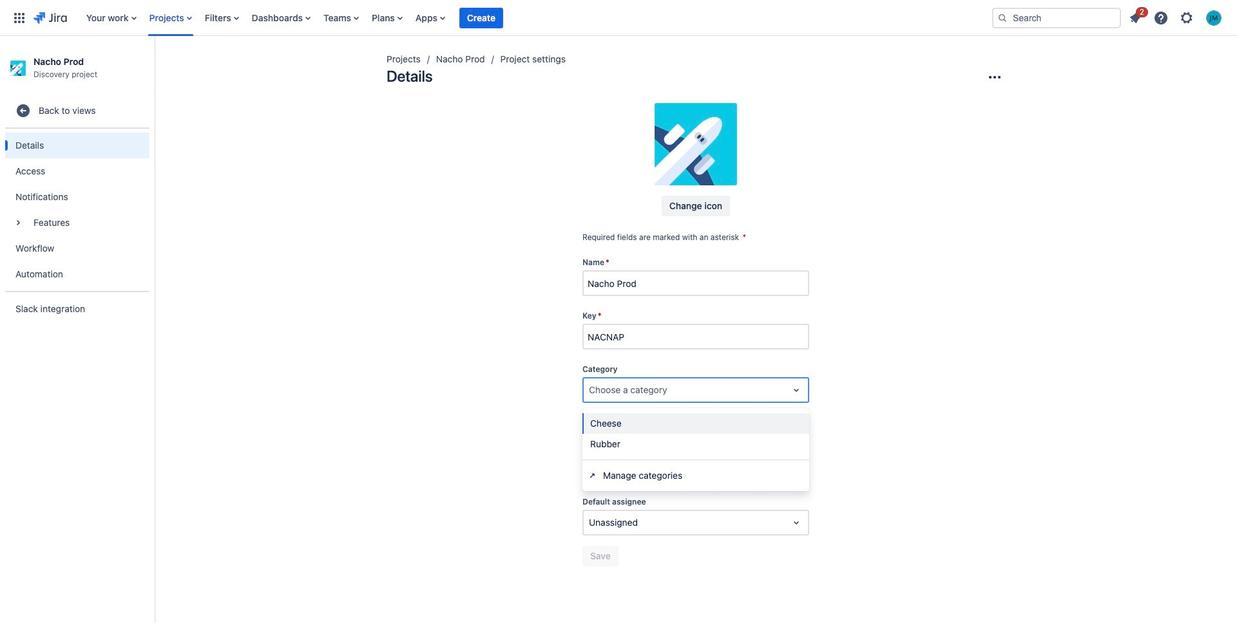 Task type: describe. For each thing, give the bounding box(es) containing it.
2 group from the top
[[5, 128, 150, 291]]

appswitcher icon image
[[12, 10, 27, 25]]

project avatar image
[[655, 103, 737, 186]]

search image
[[998, 13, 1008, 23]]

0 horizontal spatial list item
[[459, 0, 503, 36]]

more image
[[987, 70, 1003, 85]]

1 horizontal spatial list
[[1124, 5, 1230, 29]]

help image
[[1153, 10, 1169, 25]]

primary element
[[8, 0, 982, 36]]

0 horizontal spatial list
[[80, 0, 982, 36]]



Task type: locate. For each thing, give the bounding box(es) containing it.
banner
[[0, 0, 1237, 36]]

list item inside list
[[1124, 5, 1148, 28]]

jira image
[[34, 10, 67, 25], [34, 10, 67, 25]]

open link image
[[588, 471, 598, 481]]

Search field
[[992, 7, 1121, 28]]

None search field
[[992, 7, 1121, 28]]

open image
[[789, 383, 804, 398]]

current project sidebar image
[[140, 52, 169, 77]]

your profile and settings image
[[1206, 10, 1222, 25]]

open image
[[789, 516, 804, 531]]

list
[[80, 0, 982, 36], [1124, 5, 1230, 29]]

jira product discovery navigation element
[[0, 36, 155, 624]]

group
[[5, 90, 150, 330], [5, 128, 150, 291]]

back to views image
[[15, 103, 31, 119]]

1 horizontal spatial list item
[[1124, 5, 1148, 28]]

None text field
[[589, 384, 591, 397], [589, 517, 591, 530], [589, 384, 591, 397], [589, 517, 591, 530]]

notifications image
[[1128, 10, 1143, 25]]

settings image
[[1179, 10, 1195, 25]]

1 group from the top
[[5, 90, 150, 330]]

list item
[[459, 0, 503, 36], [1124, 5, 1148, 28]]

None field
[[584, 272, 808, 295], [584, 325, 808, 349], [584, 272, 808, 295], [584, 325, 808, 349]]



Task type: vqa. For each thing, say whether or not it's contained in the screenshot.
Primary element
yes



